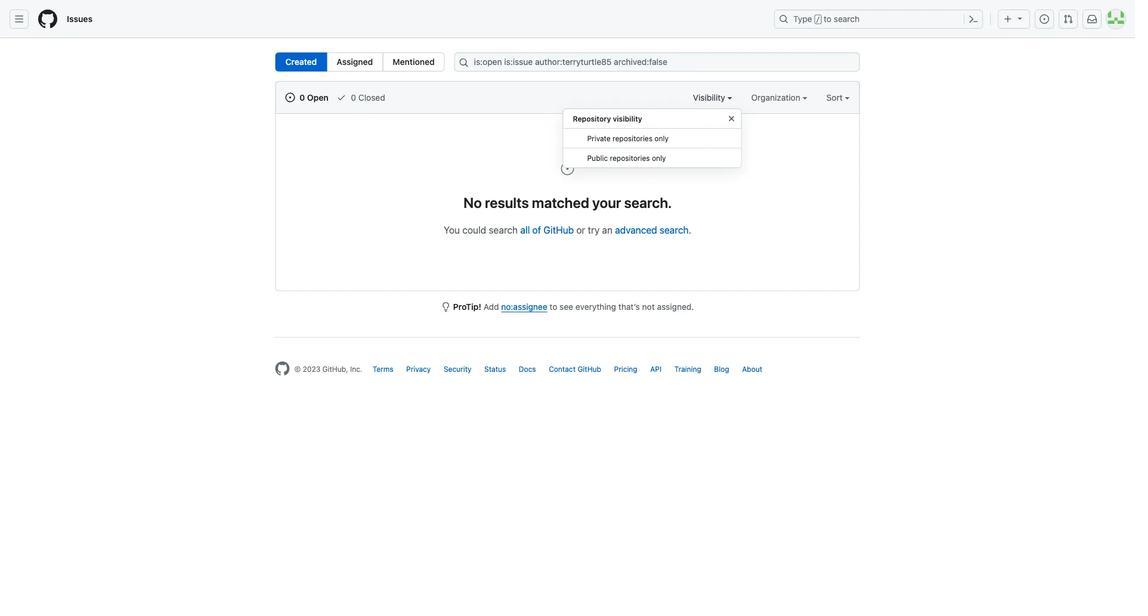 Task type: describe. For each thing, give the bounding box(es) containing it.
that's
[[619, 302, 640, 312]]

all of github link
[[521, 224, 574, 236]]

docs
[[519, 366, 536, 374]]

mentioned link
[[383, 53, 445, 72]]

no
[[464, 194, 482, 211]]

git pull request image
[[1064, 14, 1074, 24]]

1 horizontal spatial search
[[660, 224, 689, 236]]

private repositories only
[[588, 134, 669, 143]]

0 closed link
[[337, 91, 385, 104]]

search.
[[625, 194, 672, 211]]

organization button
[[752, 91, 808, 104]]

repository visibility
[[573, 115, 643, 123]]

/
[[816, 16, 821, 24]]

Search all issues text field
[[455, 53, 860, 72]]

privacy link
[[406, 366, 431, 374]]

training link
[[675, 366, 702, 374]]

1 horizontal spatial homepage image
[[275, 362, 290, 376]]

notifications image
[[1088, 14, 1098, 24]]

advanced
[[615, 224, 658, 236]]

everything
[[576, 302, 617, 312]]

contact github
[[549, 366, 602, 374]]

docs link
[[519, 366, 536, 374]]

.
[[689, 224, 692, 236]]

2 horizontal spatial search
[[834, 14, 860, 24]]

sort
[[827, 93, 843, 102]]

1 vertical spatial to
[[550, 302, 558, 312]]

matched
[[532, 194, 590, 211]]

footer containing © 2023 github, inc.
[[266, 338, 870, 406]]

©
[[295, 366, 301, 374]]

could
[[463, 224, 487, 236]]

api
[[651, 366, 662, 374]]

0 vertical spatial homepage image
[[38, 10, 57, 29]]

2023
[[303, 366, 321, 374]]

pricing link
[[614, 366, 638, 374]]

security link
[[444, 366, 472, 374]]

issues element
[[275, 53, 445, 72]]

not
[[643, 302, 655, 312]]

an
[[602, 224, 613, 236]]

no results matched your search.
[[464, 194, 672, 211]]

no:assignee link
[[502, 302, 548, 312]]

visibility
[[693, 93, 728, 102]]

inc.
[[350, 366, 363, 374]]

0 closed
[[349, 93, 385, 102]]

0 vertical spatial issue opened image
[[1040, 14, 1050, 24]]

issues
[[67, 14, 93, 24]]

pricing
[[614, 366, 638, 374]]

or
[[577, 224, 586, 236]]

protip!
[[453, 302, 482, 312]]

close menu image
[[727, 114, 737, 124]]

light bulb image
[[441, 303, 451, 312]]

mentioned
[[393, 57, 435, 67]]

public repositories only link
[[564, 149, 742, 168]]

try
[[588, 224, 600, 236]]

plus image
[[1004, 14, 1013, 24]]

of
[[533, 224, 541, 236]]

all
[[521, 224, 530, 236]]

1 vertical spatial github
[[578, 366, 602, 374]]

protip! add no:assignee to see everything that's not assigned.
[[453, 302, 694, 312]]

closed
[[359, 93, 385, 102]]

issue opened image
[[561, 162, 575, 176]]

about link
[[743, 366, 763, 374]]

terms
[[373, 366, 394, 374]]

api link
[[651, 366, 662, 374]]

public repositories only
[[588, 154, 666, 162]]

see
[[560, 302, 574, 312]]

results
[[485, 194, 529, 211]]



Task type: locate. For each thing, give the bounding box(es) containing it.
0 horizontal spatial issue opened image
[[286, 93, 295, 102]]

issue opened image
[[1040, 14, 1050, 24], [286, 93, 295, 102]]

status link
[[485, 366, 506, 374]]

visibility button
[[693, 91, 733, 104]]

filter by repository visiblity menu
[[563, 104, 742, 178]]

security
[[444, 366, 472, 374]]

assigned
[[337, 57, 373, 67]]

0 horizontal spatial search
[[489, 224, 518, 236]]

only for private repositories only
[[655, 134, 669, 143]]

blog
[[715, 366, 730, 374]]

1 vertical spatial repositories
[[610, 154, 650, 162]]

0 open link
[[286, 91, 329, 104]]

1 horizontal spatial to
[[824, 14, 832, 24]]

1 0 from the left
[[300, 93, 305, 102]]

issue opened image left git pull request image
[[1040, 14, 1050, 24]]

homepage image left the "©"
[[275, 362, 290, 376]]

0 vertical spatial only
[[655, 134, 669, 143]]

1 horizontal spatial 0
[[351, 93, 356, 102]]

0 vertical spatial to
[[824, 14, 832, 24]]

0
[[300, 93, 305, 102], [351, 93, 356, 102]]

repositories for private
[[613, 134, 653, 143]]

search
[[834, 14, 860, 24], [489, 224, 518, 236], [660, 224, 689, 236]]

homepage image
[[38, 10, 57, 29], [275, 362, 290, 376]]

triangle down image
[[1016, 13, 1025, 23]]

0 open
[[298, 93, 329, 102]]

advanced search link
[[615, 224, 689, 236]]

github right 'of'
[[544, 224, 574, 236]]

0 horizontal spatial to
[[550, 302, 558, 312]]

1 horizontal spatial github
[[578, 366, 602, 374]]

0 vertical spatial github
[[544, 224, 574, 236]]

1 vertical spatial homepage image
[[275, 362, 290, 376]]

contact github link
[[549, 366, 602, 374]]

command palette image
[[969, 14, 979, 24]]

terms link
[[373, 366, 394, 374]]

issue opened image left 0 open
[[286, 93, 295, 102]]

add
[[484, 302, 499, 312]]

github
[[544, 224, 574, 236], [578, 366, 602, 374]]

about
[[743, 366, 763, 374]]

search right /
[[834, 14, 860, 24]]

open
[[307, 93, 329, 102]]

assigned.
[[657, 302, 694, 312]]

your
[[593, 194, 622, 211]]

you
[[444, 224, 460, 236]]

repositories for public
[[610, 154, 650, 162]]

0 inside 0 closed link
[[351, 93, 356, 102]]

type
[[794, 14, 813, 24]]

training
[[675, 366, 702, 374]]

type / to search
[[794, 14, 860, 24]]

to
[[824, 14, 832, 24], [550, 302, 558, 312]]

0 right check image
[[351, 93, 356, 102]]

only down private repositories only link
[[652, 154, 666, 162]]

search down "search."
[[660, 224, 689, 236]]

homepage image left issues
[[38, 10, 57, 29]]

to left see in the bottom of the page
[[550, 302, 558, 312]]

assigned link
[[327, 53, 383, 72]]

search image
[[459, 58, 469, 67]]

public
[[588, 154, 608, 162]]

repositories down private repositories only
[[610, 154, 650, 162]]

1 vertical spatial only
[[652, 154, 666, 162]]

0 horizontal spatial github
[[544, 224, 574, 236]]

github,
[[323, 366, 348, 374]]

only
[[655, 134, 669, 143], [652, 154, 666, 162]]

contact
[[549, 366, 576, 374]]

repository
[[573, 115, 611, 123]]

blog link
[[715, 366, 730, 374]]

0 for closed
[[351, 93, 356, 102]]

repositories
[[613, 134, 653, 143], [610, 154, 650, 162]]

0 vertical spatial repositories
[[613, 134, 653, 143]]

you could search all of github or try an advanced search .
[[444, 224, 692, 236]]

status
[[485, 366, 506, 374]]

private repositories only link
[[564, 129, 742, 149]]

search left the all
[[489, 224, 518, 236]]

visibility
[[613, 115, 643, 123]]

0 horizontal spatial homepage image
[[38, 10, 57, 29]]

0 for open
[[300, 93, 305, 102]]

2 0 from the left
[[351, 93, 356, 102]]

© 2023 github, inc.
[[295, 366, 363, 374]]

private
[[588, 134, 611, 143]]

repositories down 'visibility'
[[613, 134, 653, 143]]

footer
[[266, 338, 870, 406]]

1 horizontal spatial issue opened image
[[1040, 14, 1050, 24]]

0 left open
[[300, 93, 305, 102]]

to right /
[[824, 14, 832, 24]]

only up public repositories only link
[[655, 134, 669, 143]]

Issues search field
[[455, 53, 860, 72]]

0 horizontal spatial 0
[[300, 93, 305, 102]]

1 vertical spatial issue opened image
[[286, 93, 295, 102]]

issue opened image inside 0 open "link"
[[286, 93, 295, 102]]

organization
[[752, 93, 803, 102]]

privacy
[[406, 366, 431, 374]]

only for public repositories only
[[652, 154, 666, 162]]

sort button
[[827, 91, 850, 104]]

github right contact
[[578, 366, 602, 374]]

no:assignee
[[502, 302, 548, 312]]

check image
[[337, 93, 347, 102]]

0 inside 0 open "link"
[[300, 93, 305, 102]]



Task type: vqa. For each thing, say whether or not it's contained in the screenshot.
checkbox
no



